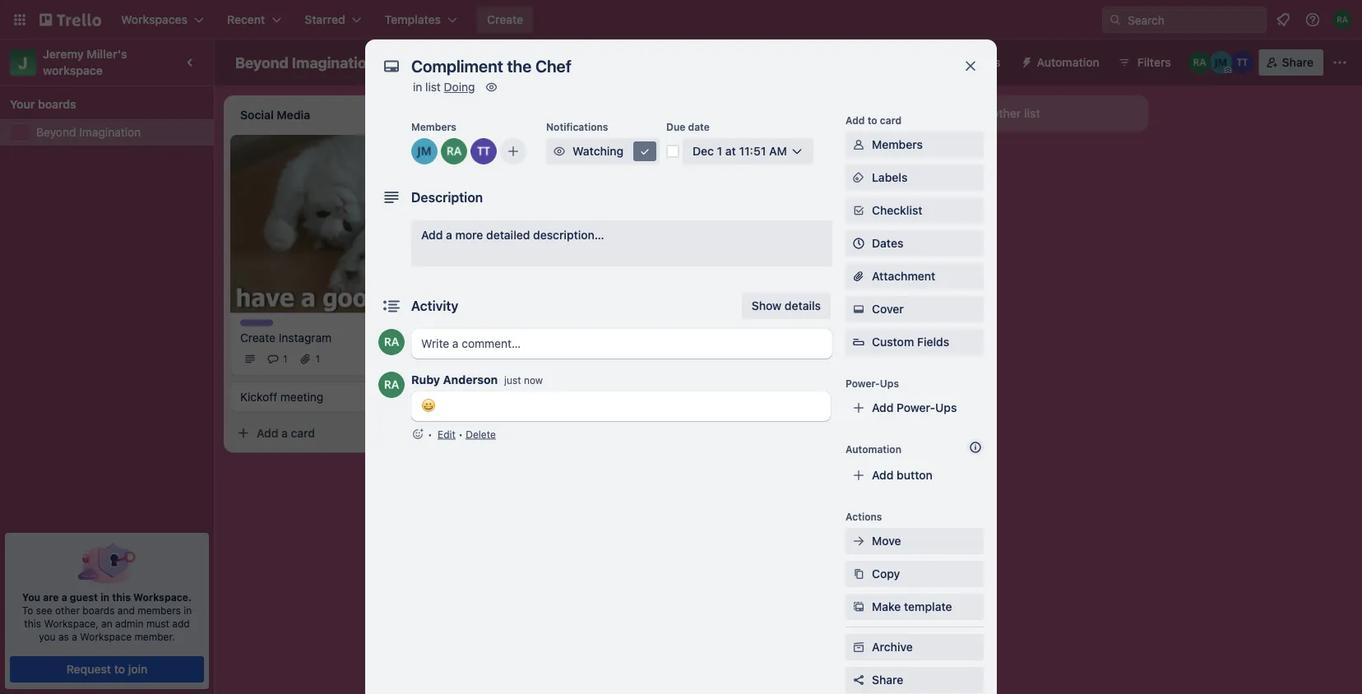 Task type: describe. For each thing, give the bounding box(es) containing it.
add down kickoff
[[257, 426, 279, 440]]

jeremy
[[43, 47, 84, 61]]

custom fields button
[[846, 334, 984, 351]]

workspace
[[43, 64, 103, 77]]

list inside button
[[1025, 107, 1041, 120]]

checklist link
[[846, 197, 984, 224]]

thoughts
[[474, 142, 519, 154]]

due
[[667, 121, 686, 132]]

2 horizontal spatial in
[[413, 80, 422, 94]]

delete link
[[466, 429, 496, 440]]

watching
[[573, 144, 624, 158]]

copy link
[[846, 561, 984, 588]]

0 vertical spatial ruby anderson (rubyanderson7) image
[[441, 138, 467, 165]]

add down detailed
[[490, 248, 512, 262]]

automation button
[[1014, 49, 1110, 76]]

add inside button
[[872, 469, 894, 482]]

0 horizontal spatial power-ups
[[846, 378, 899, 389]]

description…
[[533, 228, 605, 242]]

your boards
[[10, 98, 76, 111]]

guest
[[70, 592, 98, 603]]

card right the at
[[758, 149, 783, 163]]

at
[[726, 144, 736, 158]]

add a card button for create from template… icon to the top
[[698, 143, 882, 170]]

1 horizontal spatial this
[[112, 592, 131, 603]]

thinking link
[[474, 151, 665, 168]]

add
[[172, 618, 190, 630]]

0 horizontal spatial members
[[411, 121, 457, 132]]

sm image for archive
[[851, 639, 867, 656]]

share for the right share button
[[1283, 56, 1314, 69]]

show
[[752, 299, 782, 313]]

request
[[66, 663, 111, 676]]

workspace,
[[44, 618, 99, 630]]

to for join
[[114, 663, 125, 676]]

open information menu image
[[1305, 12, 1322, 28]]

sm image for automation
[[1014, 49, 1037, 72]]

1 horizontal spatial jeremy miller (jeremymiller198) image
[[625, 207, 645, 227]]

sm image for watching
[[551, 143, 568, 160]]

power- inside add power-ups link
[[897, 401, 936, 415]]

doing link
[[444, 80, 475, 94]]

checklist
[[872, 204, 923, 217]]

create for create instagram
[[240, 331, 276, 344]]

1 horizontal spatial ruby anderson (rubyanderson7) image
[[1189, 51, 1212, 74]]

dec 1 at 11:51 am button
[[683, 138, 814, 165]]

cover
[[872, 302, 904, 316]]

you are a guest in this workspace. to see other boards and members in this workspace, an admin must add you as a workspace member.
[[22, 592, 192, 643]]

automation inside button
[[1037, 56, 1100, 69]]

primary element
[[0, 0, 1363, 39]]

dec 1
[[494, 211, 519, 223]]

dates
[[872, 237, 904, 250]]

a down add a more detailed description…
[[515, 248, 522, 262]]

power- inside power-ups button
[[941, 56, 980, 69]]

join
[[128, 663, 148, 676]]

compliment the chef link
[[474, 188, 665, 204]]

just now link
[[504, 375, 543, 386]]

sm image for make template
[[851, 599, 867, 616]]

jeremy miller (jeremymiller198) image
[[1210, 51, 1233, 74]]

0 horizontal spatial create from template… image
[[421, 427, 434, 440]]

workspace visible button
[[417, 49, 555, 76]]

move
[[872, 534, 902, 548]]

ruby anderson just now
[[411, 373, 543, 387]]

add a card button for the left create from template… icon
[[230, 420, 415, 446]]

0 horizontal spatial ruby anderson (rubyanderson7) image
[[379, 372, 405, 398]]

compliment the chef
[[474, 189, 587, 202]]

button
[[897, 469, 933, 482]]

make template
[[872, 600, 953, 614]]

Search field
[[1122, 7, 1266, 32]]

board
[[586, 56, 618, 69]]

jeremy miller's workspace
[[43, 47, 130, 77]]

anderson
[[443, 373, 498, 387]]

template
[[904, 600, 953, 614]]

0 horizontal spatial list
[[426, 80, 441, 94]]

0 vertical spatial create from template… image
[[889, 150, 902, 163]]

make
[[872, 600, 901, 614]]

custom fields
[[872, 335, 950, 349]]

•
[[459, 429, 463, 440]]

custom
[[872, 335, 915, 349]]

0 vertical spatial terry turtle (terryturtle) image
[[1232, 51, 1255, 74]]

cover link
[[846, 296, 984, 323]]

card down add a more detailed description…
[[525, 248, 549, 262]]

show details link
[[742, 293, 831, 319]]

1 down "instagram"
[[316, 353, 320, 365]]

1 vertical spatial imagination
[[79, 125, 141, 139]]

add members to card image
[[507, 143, 520, 160]]

activity
[[411, 298, 459, 314]]

board link
[[558, 49, 628, 76]]

11:51
[[739, 144, 766, 158]]

the
[[541, 189, 558, 202]]

request to join button
[[10, 657, 204, 683]]

kickoff meeting link
[[240, 389, 431, 405]]

members link
[[846, 132, 984, 158]]

add to card
[[846, 114, 902, 126]]

details
[[785, 299, 821, 313]]

labels
[[872, 171, 908, 184]]

workspace visible
[[446, 56, 545, 69]]

you
[[39, 631, 56, 643]]

ruby
[[411, 373, 440, 387]]

kickoff meeting
[[240, 390, 324, 404]]

beyond imagination inside text box
[[235, 53, 376, 71]]

0 horizontal spatial in
[[101, 592, 110, 603]]

2 horizontal spatial add a card
[[724, 149, 783, 163]]

copy
[[872, 567, 901, 581]]

add a more detailed description… link
[[411, 221, 833, 267]]

now
[[524, 375, 543, 386]]

thinking
[[474, 153, 519, 166]]

see
[[36, 605, 52, 616]]

must
[[146, 618, 169, 630]]

show menu image
[[1332, 54, 1349, 71]]

1 horizontal spatial share button
[[1260, 49, 1324, 76]]

add left more
[[421, 228, 443, 242]]

miller's
[[87, 47, 127, 61]]

a left more
[[446, 228, 453, 242]]

add another list
[[955, 107, 1041, 120]]

member.
[[134, 631, 175, 643]]

1 horizontal spatial in
[[184, 605, 192, 616]]

1 down 'the'
[[547, 211, 552, 223]]

are
[[43, 592, 59, 603]]

Mark due date as complete checkbox
[[667, 145, 680, 158]]

request to join
[[66, 663, 148, 676]]

description
[[411, 190, 483, 205]]

sm image for labels
[[851, 170, 867, 186]]

create for create
[[487, 13, 523, 26]]

sm image for members
[[851, 137, 867, 153]]

add button
[[872, 469, 933, 482]]

back to home image
[[39, 7, 101, 33]]

delete
[[466, 429, 496, 440]]

color: bold red, title: "thoughts" element
[[474, 142, 519, 154]]

due date
[[667, 121, 710, 132]]

customize views image
[[636, 54, 653, 71]]

0 horizontal spatial power-
[[846, 378, 880, 389]]

1 vertical spatial add a card button
[[464, 242, 648, 268]]

am
[[769, 144, 787, 158]]



Task type: locate. For each thing, give the bounding box(es) containing it.
0 vertical spatial power-ups
[[941, 56, 1001, 69]]

card
[[880, 114, 902, 126], [758, 149, 783, 163], [525, 248, 549, 262], [291, 426, 315, 440]]

1 vertical spatial ruby anderson (rubyanderson7) image
[[648, 207, 668, 227]]

ups
[[979, 56, 1001, 69], [880, 378, 899, 389], [936, 401, 957, 415]]

1 horizontal spatial terry turtle (terryturtle) image
[[471, 138, 497, 165]]

to for card
[[868, 114, 878, 126]]

sm image left archive
[[851, 639, 867, 656]]

fields
[[918, 335, 950, 349]]

0 horizontal spatial automation
[[846, 444, 902, 455]]

add left am
[[724, 149, 746, 163]]

sm image left mark due date as complete checkbox
[[637, 143, 653, 160]]

create from template… image left the 'edit' link
[[421, 427, 434, 440]]

1 vertical spatial terry turtle (terryturtle) image
[[415, 349, 434, 369]]

0 vertical spatial add a card button
[[698, 143, 882, 170]]

1 vertical spatial add a card
[[490, 248, 549, 262]]

2 sm image from the top
[[851, 202, 867, 219]]

notifications
[[546, 121, 609, 132]]

power-ups down "custom"
[[846, 378, 899, 389]]

1 vertical spatial to
[[114, 663, 125, 676]]

imagination left star or unstar board image
[[292, 53, 376, 71]]

1 vertical spatial share button
[[846, 667, 984, 694]]

card up members link
[[880, 114, 902, 126]]

make template link
[[846, 594, 984, 620]]

1 down create instagram
[[283, 353, 288, 365]]

1 inside dec 1 at 11:51 am button
[[717, 144, 723, 158]]

jeremy miller (jeremymiller198) image up description
[[411, 138, 438, 165]]

add reaction image
[[411, 426, 425, 443]]

0 horizontal spatial terry turtle (terryturtle) image
[[602, 207, 622, 227]]

j
[[18, 53, 28, 72]]

sm image left the make
[[851, 599, 867, 616]]

ruby anderson (rubyanderson7) image left the thoughts
[[441, 138, 467, 165]]

grinning image
[[421, 398, 436, 413]]

a
[[749, 149, 755, 163], [446, 228, 453, 242], [515, 248, 522, 262], [282, 426, 288, 440], [61, 592, 67, 603], [72, 631, 77, 643]]

ruby anderson (rubyanderson7) image down search field
[[1189, 51, 1212, 74]]

1 horizontal spatial workspace
[[446, 56, 507, 69]]

power- down "custom"
[[846, 378, 880, 389]]

other
[[55, 605, 80, 616]]

4 sm image from the top
[[851, 639, 867, 656]]

1 horizontal spatial power-ups
[[941, 56, 1001, 69]]

2 vertical spatial ruby anderson (rubyanderson7) image
[[379, 372, 405, 398]]

this up and
[[112, 592, 131, 603]]

1 horizontal spatial imagination
[[292, 53, 376, 71]]

sm image inside archive link
[[851, 639, 867, 656]]

0 horizontal spatial boards
[[38, 98, 76, 111]]

dates button
[[846, 230, 984, 257]]

as
[[58, 631, 69, 643]]

a right as
[[72, 631, 77, 643]]

0 horizontal spatial to
[[114, 663, 125, 676]]

your boards with 1 items element
[[10, 95, 196, 114]]

0 horizontal spatial beyond imagination
[[36, 125, 141, 139]]

edit link
[[438, 429, 456, 440]]

beyond imagination link
[[36, 124, 204, 141]]

2 horizontal spatial add a card button
[[698, 143, 882, 170]]

0 horizontal spatial dec
[[494, 211, 512, 223]]

0 vertical spatial imagination
[[292, 53, 376, 71]]

add up members link
[[846, 114, 865, 126]]

to
[[868, 114, 878, 126], [114, 663, 125, 676]]

0 vertical spatial to
[[868, 114, 878, 126]]

terry turtle (terryturtle) image left "add members to card" icon
[[471, 138, 497, 165]]

in left doing link at the top left of the page
[[413, 80, 422, 94]]

0 horizontal spatial ruby anderson (rubyanderson7) image
[[379, 329, 405, 355]]

add power-ups
[[872, 401, 957, 415]]

1 horizontal spatial boards
[[83, 605, 115, 616]]

1 left the at
[[717, 144, 723, 158]]

sm image for checklist
[[851, 202, 867, 219]]

sm image for copy
[[851, 566, 867, 583]]

0 vertical spatial power-
[[941, 56, 980, 69]]

dec up detailed
[[494, 211, 512, 223]]

create instagram
[[240, 331, 332, 344]]

sm image for cover
[[851, 301, 867, 318]]

power- up "add another list"
[[941, 56, 980, 69]]

a right are
[[61, 592, 67, 603]]

1 vertical spatial boards
[[83, 605, 115, 616]]

None text field
[[403, 51, 946, 81]]

members down in list doing
[[411, 121, 457, 132]]

dec inside button
[[693, 144, 714, 158]]

0 vertical spatial in
[[413, 80, 422, 94]]

dec down date
[[693, 144, 714, 158]]

terry turtle (terryturtle) image
[[471, 138, 497, 165], [415, 349, 434, 369]]

sm image
[[1014, 49, 1037, 72], [483, 79, 500, 95], [851, 137, 867, 153], [551, 143, 568, 160], [637, 143, 653, 160], [851, 301, 867, 318], [851, 533, 867, 550], [851, 599, 867, 616]]

sm image inside move link
[[851, 533, 867, 550]]

ruby anderson (rubyanderson7) image right open information menu 'image'
[[1333, 10, 1353, 30]]

add left another
[[955, 107, 976, 120]]

archive link
[[846, 634, 984, 661]]

0 horizontal spatial workspace
[[80, 631, 132, 643]]

1 horizontal spatial members
[[872, 138, 923, 151]]

sm image left labels
[[851, 170, 867, 186]]

sm image down add to card
[[851, 137, 867, 153]]

2 vertical spatial add a card button
[[230, 420, 415, 446]]

imagination down your boards with 1 items element
[[79, 125, 141, 139]]

2 horizontal spatial ups
[[979, 56, 1001, 69]]

0 horizontal spatial create
[[240, 331, 276, 344]]

jeremy miller (jeremymiller198) image down compliment the chef link
[[625, 207, 645, 227]]

to
[[22, 605, 33, 616]]

1 vertical spatial beyond
[[36, 125, 76, 139]]

share down archive
[[872, 674, 904, 687]]

1 vertical spatial power-
[[846, 378, 880, 389]]

beyond imagination
[[235, 53, 376, 71], [36, 125, 141, 139]]

0 horizontal spatial share button
[[846, 667, 984, 694]]

0 vertical spatial ruby anderson (rubyanderson7) image
[[1333, 10, 1353, 30]]

ups up "add another list"
[[979, 56, 1001, 69]]

1 horizontal spatial automation
[[1037, 56, 1100, 69]]

share button
[[1260, 49, 1324, 76], [846, 667, 984, 694]]

1 vertical spatial create from template… image
[[421, 427, 434, 440]]

create instagram link
[[240, 330, 431, 346]]

boards inside you are a guest in this workspace. to see other boards and members in this workspace, an admin must add you as a workspace member.
[[83, 605, 115, 616]]

workspace up doing link at the top left of the page
[[446, 56, 507, 69]]

add a card
[[724, 149, 783, 163], [490, 248, 549, 262], [257, 426, 315, 440]]

1 vertical spatial jeremy miller (jeremymiller198) image
[[625, 207, 645, 227]]

power-
[[941, 56, 980, 69], [846, 378, 880, 389], [897, 401, 936, 415]]

0 vertical spatial share
[[1283, 56, 1314, 69]]

and
[[118, 605, 135, 616]]

1 vertical spatial in
[[101, 592, 110, 603]]

terry turtle (terryturtle) image down search field
[[1232, 51, 1255, 74]]

Board name text field
[[227, 49, 384, 76]]

labels link
[[846, 165, 984, 191]]

boards up an
[[83, 605, 115, 616]]

sm image
[[851, 170, 867, 186], [851, 202, 867, 219], [851, 566, 867, 583], [851, 639, 867, 656]]

sm image for move
[[851, 533, 867, 550]]

1 horizontal spatial power-
[[897, 401, 936, 415]]

admin
[[115, 618, 144, 630]]

sm image inside make template link
[[851, 599, 867, 616]]

ruby anderson (rubyanderson7) image down mark due date as complete checkbox
[[648, 207, 668, 227]]

in right 'guest'
[[101, 592, 110, 603]]

2 vertical spatial ruby anderson (rubyanderson7) image
[[379, 329, 405, 355]]

1 horizontal spatial beyond
[[235, 53, 289, 71]]

boards right the your
[[38, 98, 76, 111]]

sm image inside cover link
[[851, 301, 867, 318]]

date
[[688, 121, 710, 132]]

move link
[[846, 528, 984, 555]]

sm image left cover
[[851, 301, 867, 318]]

1 vertical spatial power-ups
[[846, 378, 899, 389]]

2 vertical spatial power-
[[897, 401, 936, 415]]

ruby anderson (rubyanderson7) image left ruby
[[379, 372, 405, 398]]

color: purple, title: none image
[[240, 320, 273, 326]]

archive
[[872, 641, 913, 654]]

beyond
[[235, 53, 289, 71], [36, 125, 76, 139]]

members up labels
[[872, 138, 923, 151]]

jeremy miller (jeremymiller198) image
[[411, 138, 438, 165], [625, 207, 645, 227]]

0 vertical spatial jeremy miller (jeremymiller198) image
[[411, 138, 438, 165]]

0 horizontal spatial share
[[872, 674, 904, 687]]

dec inside option
[[494, 211, 512, 223]]

1 vertical spatial ups
[[880, 378, 899, 389]]

power-ups inside button
[[941, 56, 1001, 69]]

terry turtle (terryturtle) image up description…
[[602, 207, 622, 227]]

card down meeting
[[291, 426, 315, 440]]

terry turtle (terryturtle) image up ruby
[[415, 349, 434, 369]]

add inside button
[[955, 107, 976, 120]]

share for the left share button
[[872, 674, 904, 687]]

ruby anderson (rubyanderson7) image
[[1333, 10, 1353, 30], [1189, 51, 1212, 74], [379, 329, 405, 355]]

1 vertical spatial this
[[24, 618, 41, 630]]

0 vertical spatial workspace
[[446, 56, 507, 69]]

1 horizontal spatial add a card
[[490, 248, 549, 262]]

to inside button
[[114, 663, 125, 676]]

1 inside dec 1 option
[[515, 211, 519, 223]]

sm image left copy
[[851, 566, 867, 583]]

edit
[[438, 429, 456, 440]]

add a card button
[[698, 143, 882, 170], [464, 242, 648, 268], [230, 420, 415, 446]]

1 up add a more detailed description…
[[515, 211, 519, 223]]

ups up add power-ups
[[880, 378, 899, 389]]

sm image left checklist
[[851, 202, 867, 219]]

create inside create button
[[487, 13, 523, 26]]

1 vertical spatial workspace
[[80, 631, 132, 643]]

star or unstar board image
[[394, 56, 407, 69]]

create from template… image
[[889, 150, 902, 163], [421, 427, 434, 440]]

0 horizontal spatial this
[[24, 618, 41, 630]]

add down "custom"
[[872, 401, 894, 415]]

doing
[[444, 80, 475, 94]]

list right another
[[1025, 107, 1041, 120]]

create down color: purple, title: none icon
[[240, 331, 276, 344]]

0 horizontal spatial imagination
[[79, 125, 141, 139]]

ruby anderson (rubyanderson7) image
[[441, 138, 467, 165], [648, 207, 668, 227], [379, 372, 405, 398]]

1 sm image from the top
[[851, 170, 867, 186]]

0 vertical spatial dec
[[693, 144, 714, 158]]

add left button
[[872, 469, 894, 482]]

0 vertical spatial ups
[[979, 56, 1001, 69]]

to up members link
[[868, 114, 878, 126]]

0 horizontal spatial add a card
[[257, 426, 315, 440]]

in
[[413, 80, 422, 94], [101, 592, 110, 603], [184, 605, 192, 616]]

Write a comment text field
[[411, 329, 833, 359]]

beyond inside text box
[[235, 53, 289, 71]]

1 vertical spatial create
[[240, 331, 276, 344]]

show details
[[752, 299, 821, 313]]

kickoff
[[240, 390, 277, 404]]

2 vertical spatial add a card
[[257, 426, 315, 440]]

filters button
[[1113, 49, 1176, 76]]

sm image inside copy link
[[851, 566, 867, 583]]

1 horizontal spatial list
[[1025, 107, 1041, 120]]

in up add
[[184, 605, 192, 616]]

1 vertical spatial terry turtle (terryturtle) image
[[602, 207, 622, 227]]

0 vertical spatial terry turtle (terryturtle) image
[[471, 138, 497, 165]]

0 vertical spatial automation
[[1037, 56, 1100, 69]]

list left doing link at the top left of the page
[[426, 80, 441, 94]]

automation up add button
[[846, 444, 902, 455]]

imagination
[[292, 53, 376, 71], [79, 125, 141, 139]]

0 vertical spatial this
[[112, 592, 131, 603]]

share button down 0 notifications icon
[[1260, 49, 1324, 76]]

ruby anderson (rubyanderson7) image up kickoff meeting link at the left
[[379, 329, 405, 355]]

sm image up add another list button
[[1014, 49, 1037, 72]]

workspace inside you are a guest in this workspace. to see other boards and members in this workspace, an admin must add you as a workspace member.
[[80, 631, 132, 643]]

watching button
[[546, 138, 660, 165]]

dec for dec 1 at 11:51 am
[[693, 144, 714, 158]]

search image
[[1109, 13, 1122, 26]]

sm image inside automation button
[[1014, 49, 1037, 72]]

create inside create instagram link
[[240, 331, 276, 344]]

ups inside button
[[979, 56, 1001, 69]]

2 horizontal spatial ruby anderson (rubyanderson7) image
[[1333, 10, 1353, 30]]

automation up add another list button
[[1037, 56, 1100, 69]]

more
[[456, 228, 483, 242]]

power- down custom fields button
[[897, 401, 936, 415]]

a right the at
[[749, 149, 755, 163]]

another
[[979, 107, 1022, 120]]

0 vertical spatial add a card
[[724, 149, 783, 163]]

sm image inside 'labels' link
[[851, 170, 867, 186]]

1 horizontal spatial share
[[1283, 56, 1314, 69]]

0 vertical spatial beyond
[[235, 53, 289, 71]]

list
[[426, 80, 441, 94], [1025, 107, 1041, 120]]

sm image inside checklist link
[[851, 202, 867, 219]]

add a more detailed description…
[[421, 228, 605, 242]]

filters
[[1138, 56, 1172, 69]]

0 horizontal spatial beyond
[[36, 125, 76, 139]]

0 notifications image
[[1274, 10, 1294, 30]]

workspace
[[446, 56, 507, 69], [80, 631, 132, 643]]

terry turtle (terryturtle) image
[[1232, 51, 1255, 74], [602, 207, 622, 227]]

chef
[[562, 189, 587, 202]]

1 vertical spatial dec
[[494, 211, 512, 223]]

just
[[504, 375, 521, 386]]

0 vertical spatial members
[[411, 121, 457, 132]]

2 vertical spatial ups
[[936, 401, 957, 415]]

2 vertical spatial in
[[184, 605, 192, 616]]

create from template… image up labels
[[889, 150, 902, 163]]

workspace down an
[[80, 631, 132, 643]]

1 vertical spatial automation
[[846, 444, 902, 455]]

1 horizontal spatial add a card button
[[464, 242, 648, 268]]

actions
[[846, 511, 883, 523]]

workspace inside "workspace visible" button
[[446, 56, 507, 69]]

3 sm image from the top
[[851, 566, 867, 583]]

1 horizontal spatial beyond imagination
[[235, 53, 376, 71]]

this down to
[[24, 618, 41, 630]]

Dec 1 checkbox
[[474, 207, 524, 227]]

share left show menu icon
[[1283, 56, 1314, 69]]

to left join
[[114, 663, 125, 676]]

0 vertical spatial boards
[[38, 98, 76, 111]]

0 vertical spatial create
[[487, 13, 523, 26]]

workspace.
[[133, 592, 192, 603]]

2 horizontal spatial ruby anderson (rubyanderson7) image
[[648, 207, 668, 227]]

imagination inside text box
[[292, 53, 376, 71]]

a down the kickoff meeting
[[282, 426, 288, 440]]

1 horizontal spatial dec
[[693, 144, 714, 158]]

dec for dec 1
[[494, 211, 512, 223]]

sm image down workspace visible
[[483, 79, 500, 95]]

boards
[[38, 98, 76, 111], [83, 605, 115, 616]]

members
[[138, 605, 181, 616]]

ups down fields
[[936, 401, 957, 415]]

2 horizontal spatial power-
[[941, 56, 980, 69]]

meeting
[[281, 390, 324, 404]]

sm image down notifications in the top left of the page
[[551, 143, 568, 160]]

1 horizontal spatial ups
[[936, 401, 957, 415]]

create up workspace visible
[[487, 13, 523, 26]]

0 horizontal spatial jeremy miller (jeremymiller198) image
[[411, 138, 438, 165]]

attachment button
[[846, 263, 984, 290]]

1 vertical spatial share
[[872, 674, 904, 687]]

automation
[[1037, 56, 1100, 69], [846, 444, 902, 455]]

edit • delete
[[438, 429, 496, 440]]

thoughts thinking
[[474, 142, 519, 166]]

power-ups up "add another list"
[[941, 56, 1001, 69]]

sm image down the actions
[[851, 533, 867, 550]]

1 horizontal spatial ruby anderson (rubyanderson7) image
[[441, 138, 467, 165]]

share button down archive link at the bottom of page
[[846, 667, 984, 694]]

sm image inside members link
[[851, 137, 867, 153]]



Task type: vqa. For each thing, say whether or not it's contained in the screenshot.
AT
yes



